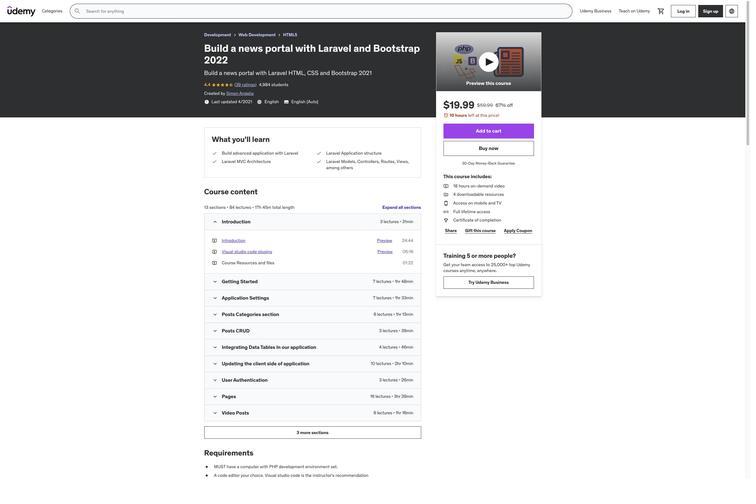 Task type: locate. For each thing, give the bounding box(es) containing it.
• left 3hr
[[392, 394, 393, 400]]

• for introduction
[[400, 219, 402, 225]]

posts for posts crud
[[222, 328, 235, 334]]

• left 2hr
[[393, 361, 394, 367]]

ratings)
[[26, 11, 41, 16], [242, 82, 257, 88]]

your down computer at the left of the page
[[241, 473, 249, 479]]

0 vertical spatial news
[[22, 3, 35, 9]]

1 horizontal spatial news
[[224, 69, 237, 76]]

development link
[[204, 31, 231, 39]]

hours left left
[[456, 113, 467, 118]]

code up course resources and files
[[248, 249, 257, 255]]

lectures for posts crud
[[383, 328, 398, 334]]

1 small image from the top
[[212, 279, 218, 285]]

studio down the must have a computer with php development environment set.
[[278, 473, 290, 479]]

choose a language image
[[729, 8, 736, 14]]

categories down application settings at the bottom
[[236, 312, 261, 318]]

0 vertical spatial bootstrap
[[91, 3, 114, 9]]

1 6 from the top
[[374, 312, 377, 317]]

css
[[307, 69, 319, 76]]

1 vertical spatial 4
[[380, 345, 382, 350]]

2022 inside build a news portal with laravel and bootstrap 2022 build a news portal with laravel html, css and bootstrap 2021
[[204, 54, 228, 66]]

posts up posts crud
[[222, 312, 235, 318]]

3 for posts crud
[[380, 328, 382, 334]]

0 vertical spatial 7
[[373, 279, 376, 285]]

0 vertical spatial portal
[[36, 3, 50, 9]]

this up the $59.99 at the right top of page
[[486, 80, 495, 86]]

course inside preview this course button
[[496, 80, 512, 86]]

2 vertical spatial posts
[[236, 410, 249, 416]]

lectures left 2hr
[[376, 361, 392, 367]]

controllers,
[[358, 159, 380, 165]]

0 vertical spatial 6
[[374, 312, 377, 317]]

4 small image from the top
[[212, 328, 218, 334]]

0 horizontal spatial sections
[[210, 205, 226, 210]]

visual down introduction button
[[222, 249, 234, 255]]

course up 67% on the top right of the page
[[496, 80, 512, 86]]

0 horizontal spatial students
[[56, 11, 73, 16]]

updated
[[221, 99, 237, 105]]

0 vertical spatial your
[[452, 262, 460, 268]]

• left 17h 45m
[[253, 205, 254, 210]]

visual studio code plugins button
[[222, 249, 272, 255]]

hours
[[456, 113, 467, 118], [459, 183, 470, 189]]

small image for user authentication
[[212, 378, 218, 384]]

0 horizontal spatial 4,984
[[43, 11, 55, 16]]

your up courses
[[452, 262, 460, 268]]

2021
[[359, 69, 372, 76]]

7 up 7 lectures • 1hr 33min in the bottom of the page
[[373, 279, 376, 285]]

0 horizontal spatial more
[[300, 430, 311, 436]]

access down or
[[472, 262, 486, 268]]

6
[[374, 312, 377, 317], [374, 410, 376, 416]]

news for build a news portal with laravel and bootstrap 2022 build a news portal with laravel html, css and bootstrap 2021
[[238, 42, 263, 55]]

• left 33min
[[393, 295, 394, 301]]

on for teach
[[631, 8, 636, 14]]

web
[[239, 32, 248, 38]]

lectures up 16 lectures • 3hr 39min
[[383, 378, 398, 383]]

portal right udemy image at the top
[[36, 3, 50, 9]]

course left resources
[[222, 260, 236, 266]]

0 horizontal spatial 4.4
[[5, 11, 11, 16]]

39min right 3hr
[[402, 394, 414, 400]]

introduction up visual studio code plugins
[[222, 238, 246, 244]]

• left 26min
[[399, 378, 401, 383]]

3 for introduction
[[380, 219, 383, 225]]

2 6 from the top
[[374, 410, 376, 416]]

length
[[282, 205, 295, 210]]

visual
[[222, 249, 234, 255], [265, 473, 277, 479]]

alarm image
[[444, 113, 449, 118]]

0 horizontal spatial your
[[241, 473, 249, 479]]

$19.99 $59.99 67% off
[[444, 99, 513, 111]]

business down anywhere.
[[491, 280, 509, 286]]

1 english from the left
[[265, 99, 279, 105]]

1 vertical spatial news
[[238, 42, 263, 55]]

2 vertical spatial bootstrap
[[332, 69, 358, 76]]

studio
[[235, 249, 247, 255], [278, 473, 290, 479]]

client
[[253, 361, 266, 367]]

by
[[221, 91, 225, 96]]

1hr left 13min
[[396, 312, 402, 317]]

news for build a news portal with laravel and bootstrap 2022
[[22, 3, 35, 9]]

business left teach
[[595, 8, 612, 14]]

application for our
[[291, 344, 317, 351]]

sections
[[210, 205, 226, 210], [404, 205, 421, 210], [312, 430, 329, 436]]

categories inside dropdown button
[[42, 8, 62, 14]]

preview inside button
[[467, 80, 485, 86]]

10 for 10 hours left at this price!
[[450, 113, 455, 118]]

code left is
[[291, 473, 300, 479]]

2 vertical spatial application
[[284, 361, 310, 367]]

visual down php
[[265, 473, 277, 479]]

data
[[249, 344, 260, 351]]

4,984 up course language icon
[[259, 82, 271, 88]]

includes:
[[471, 173, 492, 180]]

small image for posts categories section
[[212, 312, 218, 318]]

1 vertical spatial studio
[[278, 473, 290, 479]]

• for posts categories section
[[394, 312, 395, 317]]

lectures down 7 lectures • 1hr 48min
[[377, 295, 392, 301]]

pages
[[222, 394, 236, 400]]

this right the gift
[[474, 228, 482, 234]]

1 vertical spatial preview
[[377, 238, 393, 244]]

• left the 16min
[[394, 410, 395, 416]]

0 horizontal spatial ratings)
[[26, 11, 41, 16]]

lectures right 16
[[376, 394, 391, 400]]

small image for introduction
[[212, 219, 218, 225]]

architecture
[[247, 159, 271, 165]]

0 horizontal spatial 2022
[[116, 3, 128, 9]]

teach
[[619, 8, 630, 14]]

application down getting
[[222, 295, 249, 301]]

portal down html5 link
[[265, 42, 293, 55]]

1 vertical spatial bootstrap
[[374, 42, 420, 55]]

1 horizontal spatial (39 ratings)
[[235, 82, 257, 88]]

posts
[[222, 312, 235, 318], [222, 328, 235, 334], [236, 410, 249, 416]]

1 vertical spatial 39min
[[402, 394, 414, 400]]

on
[[631, 8, 636, 14], [469, 200, 473, 206]]

48min
[[402, 279, 414, 285]]

build for build a news portal with laravel and bootstrap 2022 build a news portal with laravel html, css and bootstrap 2021
[[204, 42, 229, 55]]

46min
[[402, 345, 414, 350]]

the right is
[[306, 473, 312, 479]]

portal for build a news portal with laravel and bootstrap 2022
[[36, 3, 50, 9]]

1 horizontal spatial students
[[272, 82, 289, 88]]

0 horizontal spatial (39 ratings)
[[19, 11, 41, 16]]

4,984 down the build a news portal with laravel and bootstrap 2022
[[43, 11, 55, 16]]

1 horizontal spatial on
[[631, 8, 636, 14]]

hours for 10
[[456, 113, 467, 118]]

coupon
[[517, 228, 533, 234]]

1 horizontal spatial 4
[[454, 192, 456, 197]]

video
[[495, 183, 505, 189]]

xsmall image for laravel mvc architecture
[[212, 159, 217, 165]]

lectures down 7 lectures • 1hr 33min in the bottom of the page
[[378, 312, 393, 317]]

small image for updating the client side of application
[[212, 361, 218, 367]]

xsmall image
[[277, 33, 282, 38], [317, 150, 322, 156], [317, 159, 322, 165], [444, 183, 449, 189], [444, 192, 449, 198], [444, 209, 449, 215], [444, 218, 449, 224], [212, 238, 217, 244], [212, 249, 217, 255], [212, 260, 217, 266]]

this for gift
[[474, 228, 482, 234]]

total
[[272, 205, 281, 210]]

2 development from the left
[[249, 32, 276, 38]]

2 vertical spatial this
[[474, 228, 482, 234]]

1 vertical spatial 4.4
[[204, 82, 211, 88]]

preview up $19.99 $59.99 67% off
[[467, 80, 485, 86]]

angatia
[[239, 91, 254, 96]]

application down our
[[284, 361, 310, 367]]

students down the build a news portal with laravel and bootstrap 2022
[[56, 11, 73, 16]]

• left 13min
[[394, 312, 395, 317]]

4 for 4 lectures • 46min
[[380, 345, 382, 350]]

1 horizontal spatial more
[[479, 252, 493, 260]]

xsmall image for build advanced application with laravel
[[212, 150, 217, 156]]

this right "at" on the right of the page
[[481, 113, 488, 118]]

log
[[678, 8, 685, 14]]

to up anywhere.
[[487, 262, 490, 268]]

0 horizontal spatial application
[[222, 295, 249, 301]]

0 horizontal spatial development
[[204, 32, 231, 38]]

2 horizontal spatial sections
[[404, 205, 421, 210]]

(39 up simon angatia link
[[235, 82, 241, 88]]

0 vertical spatial posts
[[222, 312, 235, 318]]

4 small image from the top
[[212, 394, 218, 400]]

development inside web development link
[[249, 32, 276, 38]]

expand all sections
[[383, 205, 421, 210]]

submit search image
[[74, 7, 81, 15]]

1 horizontal spatial development
[[249, 32, 276, 38]]

getting
[[222, 279, 239, 285]]

apply coupon
[[504, 228, 533, 234]]

7 lectures • 1hr 48min
[[373, 279, 414, 285]]

on right teach
[[631, 8, 636, 14]]

• up 4 lectures • 46min
[[399, 328, 401, 334]]

this inside preview this course button
[[486, 80, 495, 86]]

news up "created by simon angatia"
[[224, 69, 237, 76]]

1 vertical spatial introduction
[[222, 238, 246, 244]]

0 vertical spatial 2022
[[116, 3, 128, 9]]

3hr
[[394, 394, 401, 400]]

5 small image from the top
[[212, 410, 218, 417]]

posts left the crud
[[222, 328, 235, 334]]

try udemy business
[[469, 280, 509, 286]]

lectures for integrating data tables in our application
[[383, 345, 398, 350]]

1hr left 33min
[[395, 295, 401, 301]]

1 horizontal spatial portal
[[239, 69, 254, 76]]

30-
[[463, 161, 469, 166]]

course
[[204, 187, 229, 197], [222, 260, 236, 266]]

2 horizontal spatial bootstrap
[[374, 42, 420, 55]]

application up "models," in the top left of the page
[[341, 150, 363, 156]]

1 vertical spatial access
[[472, 262, 486, 268]]

course language image
[[257, 100, 262, 105]]

1 vertical spatial 10
[[371, 361, 375, 367]]

1 vertical spatial categories
[[236, 312, 261, 318]]

xsmall image
[[233, 33, 238, 38], [204, 100, 209, 105], [212, 150, 217, 156], [212, 159, 217, 165], [444, 200, 449, 206], [204, 464, 209, 470], [204, 473, 209, 479]]

closed captions image
[[284, 100, 289, 105]]

5 small image from the top
[[212, 361, 218, 367]]

portal up angatia
[[239, 69, 254, 76]]

1hr left 48min
[[395, 279, 401, 285]]

with for build a news portal with laravel and bootstrap 2022
[[51, 3, 62, 9]]

visual studio code plugins
[[222, 249, 272, 255]]

1 horizontal spatial (39
[[235, 82, 241, 88]]

students up closed captions icon
[[272, 82, 289, 88]]

english right closed captions icon
[[292, 99, 306, 105]]

lectures for introduction
[[384, 219, 399, 225]]

code right a
[[218, 473, 228, 479]]

0 horizontal spatial the
[[245, 361, 252, 367]]

now
[[489, 145, 499, 151]]

2 horizontal spatial portal
[[265, 42, 293, 55]]

2 english from the left
[[292, 99, 306, 105]]

0 vertical spatial more
[[479, 252, 493, 260]]

access down mobile in the right of the page
[[477, 209, 491, 215]]

2 vertical spatial portal
[[239, 69, 254, 76]]

3 more sections button
[[204, 427, 421, 439]]

english for english
[[265, 99, 279, 105]]

0 vertical spatial (39 ratings)
[[19, 11, 41, 16]]

1hr left the 16min
[[396, 410, 402, 416]]

4 down 18
[[454, 192, 456, 197]]

to inside button
[[487, 128, 492, 134]]

on inside 'link'
[[631, 8, 636, 14]]

4,984 students up closed captions icon
[[259, 82, 289, 88]]

6 down 16
[[374, 410, 376, 416]]

2 7 from the top
[[373, 295, 376, 301]]

of right 'side'
[[278, 361, 283, 367]]

posts right video on the bottom left of page
[[236, 410, 249, 416]]

application up architecture
[[253, 150, 274, 156]]

this
[[444, 173, 453, 180]]

0 horizontal spatial portal
[[36, 3, 50, 9]]

sections for 3 more sections
[[312, 430, 329, 436]]

demand
[[478, 183, 494, 189]]

• for updating the client side of application
[[393, 361, 394, 367]]

1 small image from the top
[[212, 219, 218, 225]]

1 7 from the top
[[373, 279, 376, 285]]

6 for posts categories section
[[374, 312, 377, 317]]

news down web development link
[[238, 42, 263, 55]]

(39 left categories dropdown button
[[19, 11, 25, 16]]

1 horizontal spatial 4,984
[[259, 82, 271, 88]]

course up 18
[[454, 173, 470, 180]]

preview
[[467, 80, 485, 86], [377, 238, 393, 244], [378, 249, 393, 255]]

english right course language icon
[[265, 99, 279, 105]]

resources
[[237, 260, 257, 266]]

on down downloadable
[[469, 200, 473, 206]]

0 vertical spatial 4
[[454, 192, 456, 197]]

preview for 05:16
[[378, 249, 393, 255]]

2 vertical spatial preview
[[378, 249, 393, 255]]

preview down 3 lectures • 31min
[[377, 238, 393, 244]]

0 horizontal spatial (39
[[19, 11, 25, 16]]

course for preview this course
[[496, 80, 512, 86]]

6 for video posts
[[374, 410, 376, 416]]

access inside training 5 or more people? get your team access to 25,000+ top udemy courses anytime, anywhere.
[[472, 262, 486, 268]]

1 vertical spatial hours
[[459, 183, 470, 189]]

with for build a news portal with laravel and bootstrap 2022 build a news portal with laravel html, css and bootstrap 2021
[[296, 42, 316, 55]]

7 down 7 lectures • 1hr 48min
[[373, 295, 376, 301]]

more inside button
[[300, 430, 311, 436]]

• for application settings
[[393, 295, 394, 301]]

3 small image from the top
[[212, 378, 218, 384]]

• left '31min'
[[400, 219, 402, 225]]

2 small image from the top
[[212, 345, 218, 351]]

course for gift this course
[[483, 228, 496, 234]]

lectures for getting started
[[377, 279, 392, 285]]

3 lectures • 39min
[[380, 328, 414, 334]]

10
[[450, 113, 455, 118], [371, 361, 375, 367]]

4 up 10 lectures • 2hr 10min
[[380, 345, 382, 350]]

6 down 7 lectures • 1hr 33min in the bottom of the page
[[374, 312, 377, 317]]

2 horizontal spatial code
[[291, 473, 300, 479]]

0 vertical spatial hours
[[456, 113, 467, 118]]

1 vertical spatial 7
[[373, 295, 376, 301]]

2 small image from the top
[[212, 295, 218, 302]]

news left categories dropdown button
[[22, 3, 35, 9]]

1hr for video posts
[[396, 410, 402, 416]]

xsmall image for last updated 4/2021
[[204, 100, 209, 105]]

studio down introduction button
[[235, 249, 247, 255]]

2022
[[116, 3, 128, 9], [204, 54, 228, 66]]

1 horizontal spatial english
[[292, 99, 306, 105]]

(39 ratings)
[[19, 11, 41, 16], [235, 82, 257, 88]]

1hr for application settings
[[395, 295, 401, 301]]

[auto]
[[307, 99, 319, 105]]

visual inside visual studio code plugins button
[[222, 249, 234, 255]]

news
[[22, 3, 35, 9], [238, 42, 263, 55], [224, 69, 237, 76]]

0 horizontal spatial 4
[[380, 345, 382, 350]]

39min up 46min
[[402, 328, 414, 334]]

lectures down 16 lectures • 3hr 39min
[[377, 410, 393, 416]]

39min
[[402, 328, 414, 334], [402, 394, 414, 400]]

updating
[[222, 361, 243, 367]]

courses
[[444, 268, 459, 274]]

small image for application settings
[[212, 295, 218, 302]]

add
[[476, 128, 486, 134]]

1 horizontal spatial your
[[452, 262, 460, 268]]

0 horizontal spatial visual
[[222, 249, 234, 255]]

0 vertical spatial business
[[595, 8, 612, 14]]

1 horizontal spatial sections
[[312, 430, 329, 436]]

lectures for application settings
[[377, 295, 392, 301]]

10min
[[402, 361, 414, 367]]

1 horizontal spatial of
[[475, 218, 479, 223]]

• for video posts
[[394, 410, 395, 416]]

0 vertical spatial preview
[[467, 80, 485, 86]]

more
[[479, 252, 493, 260], [300, 430, 311, 436]]

portal for build a news portal with laravel and bootstrap 2022 build a news portal with laravel html, css and bootstrap 2021
[[265, 42, 293, 55]]

started
[[241, 279, 258, 285]]

small image for video posts
[[212, 410, 218, 417]]

1 vertical spatial portal
[[265, 42, 293, 55]]

0 horizontal spatial on
[[469, 200, 473, 206]]

course content
[[204, 187, 258, 197]]

left
[[468, 113, 475, 118]]

buy now
[[479, 145, 499, 151]]

• left 48min
[[393, 279, 394, 285]]

apply
[[504, 228, 516, 234]]

10 right 'alarm' icon
[[450, 113, 455, 118]]

preview left 05:16 on the right
[[378, 249, 393, 255]]

1 horizontal spatial 10
[[450, 113, 455, 118]]

course inside gift this course link
[[483, 228, 496, 234]]

0 vertical spatial course
[[496, 80, 512, 86]]

0 vertical spatial introduction
[[222, 219, 251, 225]]

• left 46min
[[399, 345, 401, 350]]

1 horizontal spatial code
[[248, 249, 257, 255]]

people?
[[494, 252, 516, 260]]

1 vertical spatial the
[[306, 473, 312, 479]]

1 horizontal spatial 2022
[[204, 54, 228, 66]]

1 39min from the top
[[402, 328, 414, 334]]

course
[[496, 80, 512, 86], [454, 173, 470, 180], [483, 228, 496, 234]]

1 vertical spatial more
[[300, 430, 311, 436]]

0 vertical spatial application
[[341, 150, 363, 156]]

0 vertical spatial 10
[[450, 113, 455, 118]]

1 horizontal spatial visual
[[265, 473, 277, 479]]

sections inside dropdown button
[[404, 205, 421, 210]]

lectures up 7 lectures • 1hr 33min in the bottom of the page
[[377, 279, 392, 285]]

lectures for posts categories section
[[378, 312, 393, 317]]

lectures down 6 lectures • 1hr 13min
[[383, 328, 398, 334]]

of down the full lifetime access
[[475, 218, 479, 223]]

html,
[[289, 69, 306, 76]]

small image
[[212, 279, 218, 285], [212, 295, 218, 302], [212, 312, 218, 318], [212, 328, 218, 334], [212, 361, 218, 367]]

16 lectures • 3hr 39min
[[371, 394, 414, 400]]

udemy business link
[[577, 4, 616, 19]]

to left cart
[[487, 128, 492, 134]]

4,984 students down the build a news portal with laravel and bootstrap 2022
[[43, 11, 73, 16]]

introduction down 84
[[222, 219, 251, 225]]

course resources and files
[[222, 260, 275, 266]]

small image
[[212, 219, 218, 225], [212, 345, 218, 351], [212, 378, 218, 384], [212, 394, 218, 400], [212, 410, 218, 417]]

1 vertical spatial of
[[278, 361, 283, 367]]

0 vertical spatial this
[[486, 80, 495, 86]]

sections inside button
[[312, 430, 329, 436]]

xsmall image for access on mobile and tv
[[444, 200, 449, 206]]

0 vertical spatial categories
[[42, 8, 62, 14]]

1 vertical spatial ratings)
[[242, 82, 257, 88]]

in
[[277, 344, 281, 351]]

1 vertical spatial 4,984 students
[[259, 82, 289, 88]]

hours right 18
[[459, 183, 470, 189]]

4,984 students
[[43, 11, 73, 16], [259, 82, 289, 88]]

posts for posts categories section
[[222, 312, 235, 318]]

course down completion
[[483, 228, 496, 234]]

•
[[227, 205, 229, 210], [253, 205, 254, 210], [400, 219, 402, 225], [393, 279, 394, 285], [393, 295, 394, 301], [394, 312, 395, 317], [399, 328, 401, 334], [399, 345, 401, 350], [393, 361, 394, 367], [399, 378, 401, 383], [392, 394, 393, 400], [394, 410, 395, 416]]

3 small image from the top
[[212, 312, 218, 318]]

views,
[[397, 159, 409, 165]]

lectures down the expand
[[384, 219, 399, 225]]

categories left submit search image
[[42, 8, 62, 14]]

course up 13
[[204, 187, 229, 197]]

laravel inside the 'laravel models, controllers, routes, views, among others'
[[327, 159, 340, 165]]

1 vertical spatial posts
[[222, 328, 235, 334]]

what you'll learn
[[212, 135, 270, 144]]

created
[[204, 91, 220, 96]]

development right web
[[249, 32, 276, 38]]

development left web
[[204, 32, 231, 38]]

1 vertical spatial 6
[[374, 410, 376, 416]]

10 left 2hr
[[371, 361, 375, 367]]

application right our
[[291, 344, 317, 351]]

0 vertical spatial visual
[[222, 249, 234, 255]]

the left client in the bottom left of the page
[[245, 361, 252, 367]]

this inside gift this course link
[[474, 228, 482, 234]]



Task type: vqa. For each thing, say whether or not it's contained in the screenshot.
Create
no



Task type: describe. For each thing, give the bounding box(es) containing it.
17h 45m
[[255, 205, 272, 210]]

posts crud
[[222, 328, 250, 334]]

with for must have a computer with php development environment set.
[[260, 464, 268, 470]]

1hr for getting started
[[395, 279, 401, 285]]

4 lectures • 46min
[[380, 345, 414, 350]]

english [auto]
[[292, 99, 319, 105]]

30-day money-back guarantee
[[463, 161, 516, 166]]

resources
[[485, 192, 504, 197]]

1 vertical spatial students
[[272, 82, 289, 88]]

0 vertical spatial application
[[253, 150, 274, 156]]

4/2021
[[238, 99, 252, 105]]

build a news portal with laravel and bootstrap 2022 build a news portal with laravel html, css and bootstrap 2021
[[204, 42, 420, 76]]

lectures for updating the client side of application
[[376, 361, 392, 367]]

33min
[[402, 295, 414, 301]]

1 horizontal spatial studio
[[278, 473, 290, 479]]

on-
[[471, 183, 478, 189]]

lifetime
[[462, 209, 476, 215]]

this course includes:
[[444, 173, 492, 180]]

• for user authentication
[[399, 378, 401, 383]]

• for pages
[[392, 394, 393, 400]]

2 39min from the top
[[402, 394, 414, 400]]

small image for pages
[[212, 394, 218, 400]]

routes,
[[381, 159, 396, 165]]

full
[[454, 209, 461, 215]]

udemy image
[[7, 6, 36, 16]]

16
[[371, 394, 375, 400]]

top
[[509, 262, 516, 268]]

lectures for user authentication
[[383, 378, 398, 383]]

lectures right 84
[[236, 205, 251, 210]]

1 vertical spatial business
[[491, 280, 509, 286]]

small image for posts crud
[[212, 328, 218, 334]]

tv
[[497, 200, 502, 206]]

1 vertical spatial application
[[222, 295, 249, 301]]

video posts
[[222, 410, 249, 416]]

• for integrating data tables in our application
[[399, 345, 401, 350]]

laravel application structure
[[327, 150, 382, 156]]

web development link
[[239, 31, 276, 39]]

last updated 4/2021
[[212, 99, 252, 105]]

1 vertical spatial visual
[[265, 473, 277, 479]]

models,
[[342, 159, 357, 165]]

0 horizontal spatial 4,984 students
[[43, 11, 73, 16]]

1 horizontal spatial business
[[595, 8, 612, 14]]

integrating data tables in our application
[[222, 344, 317, 351]]

2 introduction from the top
[[222, 238, 246, 244]]

team
[[461, 262, 471, 268]]

in
[[686, 8, 690, 14]]

choice.
[[250, 473, 264, 479]]

build advanced application with laravel
[[222, 150, 298, 156]]

lectures for pages
[[376, 394, 391, 400]]

add to cart
[[476, 128, 502, 134]]

bootstrap for build a news portal with laravel and bootstrap 2022 build a news portal with laravel html, css and bootstrap 2021
[[374, 42, 420, 55]]

1hr for posts categories section
[[396, 312, 402, 317]]

1 vertical spatial course
[[454, 173, 470, 180]]

must have a computer with php development environment set.
[[214, 464, 338, 470]]

2022 for build a news portal with laravel and bootstrap 2022
[[116, 3, 128, 9]]

application for of
[[284, 361, 310, 367]]

26min
[[402, 378, 414, 383]]

apply coupon button
[[503, 225, 534, 237]]

10 hours left at this price!
[[450, 113, 500, 118]]

try
[[469, 280, 475, 286]]

7 for application settings
[[373, 295, 376, 301]]

share
[[445, 228, 457, 234]]

4 for 4 downloadable resources
[[454, 192, 456, 197]]

0 vertical spatial 4.4
[[5, 11, 11, 16]]

1 development from the left
[[204, 32, 231, 38]]

course for course content
[[204, 187, 229, 197]]

mvc
[[237, 159, 246, 165]]

requirements
[[204, 449, 254, 458]]

application settings
[[222, 295, 269, 301]]

laravel mvc architecture
[[222, 159, 271, 165]]

crud
[[236, 328, 250, 334]]

0 vertical spatial access
[[477, 209, 491, 215]]

preview this course button
[[436, 32, 542, 92]]

lectures for video posts
[[377, 410, 393, 416]]

web development
[[239, 32, 276, 38]]

development
[[279, 464, 305, 470]]

sign
[[704, 8, 713, 14]]

this for preview
[[486, 80, 495, 86]]

instructor's
[[313, 473, 335, 479]]

course for course resources and files
[[222, 260, 236, 266]]

tables
[[261, 344, 276, 351]]

add to cart button
[[444, 124, 534, 139]]

3 lectures • 31min
[[380, 219, 414, 225]]

small image for integrating data tables in our application
[[212, 345, 218, 351]]

05:16
[[403, 249, 414, 255]]

at
[[476, 113, 480, 118]]

3 lectures • 26min
[[380, 378, 414, 383]]

must
[[214, 464, 226, 470]]

plugins
[[258, 249, 272, 255]]

1 horizontal spatial bootstrap
[[332, 69, 358, 76]]

html5
[[283, 32, 297, 38]]

build for build a news portal with laravel and bootstrap 2022
[[5, 3, 17, 9]]

video
[[222, 410, 235, 416]]

to inside training 5 or more people? get your team access to 25,000+ top udemy courses anytime, anywhere.
[[487, 262, 490, 268]]

• for getting started
[[393, 279, 394, 285]]

1 horizontal spatial 4.4
[[204, 82, 211, 88]]

cart
[[493, 128, 502, 134]]

xsmall image for must have a computer with php development environment set.
[[204, 464, 209, 470]]

training
[[444, 252, 466, 260]]

back
[[489, 161, 497, 166]]

side
[[267, 361, 277, 367]]

teach on udemy
[[619, 8, 651, 14]]

shopping cart with 0 items image
[[658, 7, 665, 15]]

created by simon angatia
[[204, 91, 254, 96]]

mobile
[[475, 200, 488, 206]]

content
[[231, 187, 258, 197]]

more inside training 5 or more people? get your team access to 25,000+ top udemy courses anytime, anywhere.
[[479, 252, 493, 260]]

expand
[[383, 205, 398, 210]]

Search for anything text field
[[85, 6, 565, 16]]

1 introduction from the top
[[222, 219, 251, 225]]

a
[[214, 473, 217, 479]]

full lifetime access
[[454, 209, 491, 215]]

price!
[[489, 113, 500, 118]]

18 hours on-demand video
[[454, 183, 505, 189]]

studio inside visual studio code plugins button
[[235, 249, 247, 255]]

html5 link
[[283, 31, 297, 39]]

udemy inside 'link'
[[637, 8, 651, 14]]

english for english [auto]
[[292, 99, 306, 105]]

1 horizontal spatial 4,984 students
[[259, 82, 289, 88]]

hours for 18
[[459, 183, 470, 189]]

your inside training 5 or more people? get your team access to 25,000+ top udemy courses anytime, anywhere.
[[452, 262, 460, 268]]

anytime,
[[460, 268, 477, 274]]

2022 for build a news portal with laravel and bootstrap 2022 build a news portal with laravel html, css and bootstrap 2021
[[204, 54, 228, 66]]

on for access
[[469, 200, 473, 206]]

1 horizontal spatial ratings)
[[242, 82, 257, 88]]

sections for expand all sections
[[404, 205, 421, 210]]

67%
[[496, 102, 506, 108]]

bootstrap for build a news portal with laravel and bootstrap 2022
[[91, 3, 114, 9]]

1 vertical spatial (39
[[235, 82, 241, 88]]

user authentication
[[222, 377, 268, 383]]

• left 84
[[227, 205, 229, 210]]

1 horizontal spatial categories
[[236, 312, 261, 318]]

off
[[508, 102, 513, 108]]

• for posts crud
[[399, 328, 401, 334]]

a code editor your choice. visual studio code is the instructor's recommendation
[[214, 473, 369, 479]]

0 vertical spatial the
[[245, 361, 252, 367]]

others
[[341, 165, 353, 171]]

small image for getting started
[[212, 279, 218, 285]]

code inside button
[[248, 249, 257, 255]]

$19.99
[[444, 99, 475, 111]]

10 for 10 lectures • 2hr 10min
[[371, 361, 375, 367]]

structure
[[364, 150, 382, 156]]

buy now button
[[444, 141, 534, 156]]

preview this course
[[467, 80, 512, 86]]

1 vertical spatial this
[[481, 113, 488, 118]]

7 for getting started
[[373, 279, 376, 285]]

1 vertical spatial 4,984
[[259, 82, 271, 88]]

preview for 24:44
[[377, 238, 393, 244]]

environment
[[306, 464, 330, 470]]

settings
[[250, 295, 269, 301]]

3 for user authentication
[[380, 378, 382, 383]]

0 horizontal spatial code
[[218, 473, 228, 479]]

1 horizontal spatial the
[[306, 473, 312, 479]]

3 inside button
[[297, 430, 299, 436]]

0 vertical spatial of
[[475, 218, 479, 223]]

sign up link
[[699, 5, 724, 17]]

13min
[[403, 312, 414, 317]]

1 vertical spatial (39 ratings)
[[235, 82, 257, 88]]

4 downloadable resources
[[454, 192, 504, 197]]

udemy inside training 5 or more people? get your team access to 25,000+ top udemy courses anytime, anywhere.
[[517, 262, 531, 268]]

build for build advanced application with laravel
[[222, 150, 232, 156]]

log in link
[[672, 5, 696, 17]]

share button
[[444, 225, 459, 237]]

xsmall image for a code editor your choice. visual studio code is the instructor's recommendation
[[204, 473, 209, 479]]



